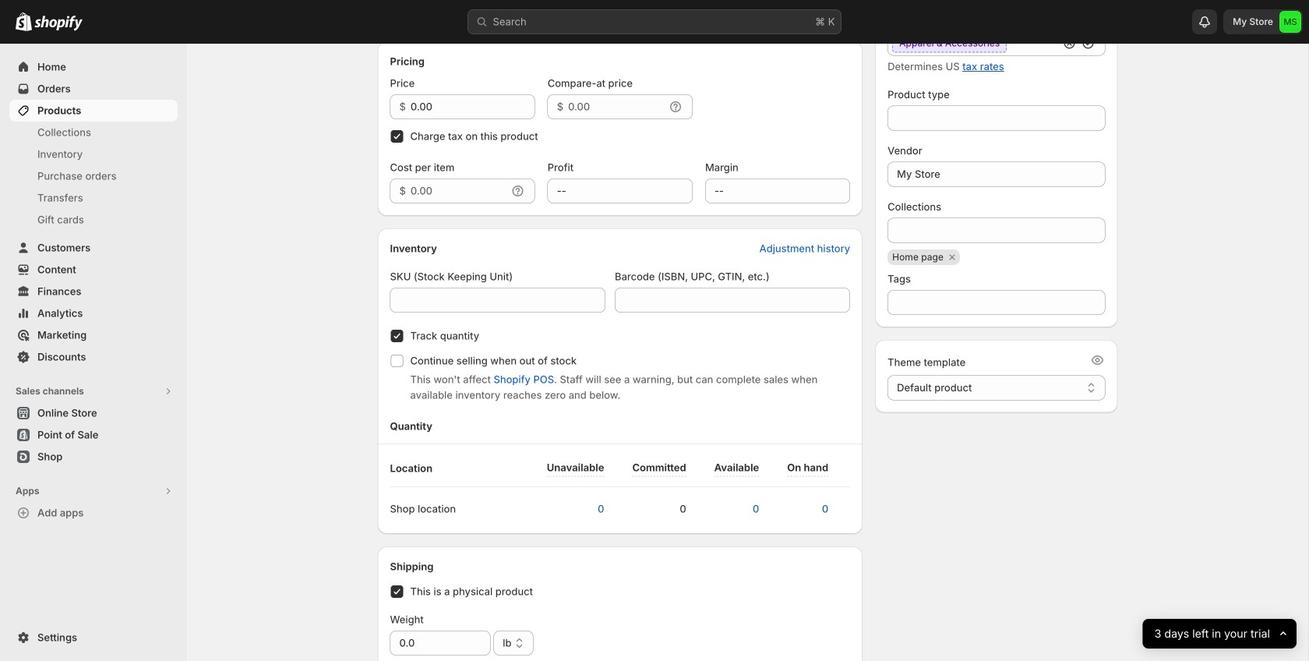 Task type: locate. For each thing, give the bounding box(es) containing it.
  text field
[[568, 94, 665, 119], [411, 179, 507, 203]]

None text field
[[888, 106, 1106, 131], [888, 162, 1106, 187], [548, 179, 693, 203], [390, 288, 606, 313], [615, 288, 851, 313], [888, 106, 1106, 131], [888, 162, 1106, 187], [548, 179, 693, 203], [390, 288, 606, 313], [615, 288, 851, 313]]

None text field
[[705, 179, 851, 203], [888, 218, 1106, 243], [705, 179, 851, 203], [888, 218, 1106, 243]]

  text field
[[411, 94, 535, 119]]

0 vertical spatial   text field
[[568, 94, 665, 119]]

1 vertical spatial   text field
[[411, 179, 507, 203]]



Task type: vqa. For each thing, say whether or not it's contained in the screenshot.
Sell online group
no



Task type: describe. For each thing, give the bounding box(es) containing it.
shopify image
[[34, 15, 83, 31]]

0 horizontal spatial   text field
[[411, 179, 507, 203]]

my store image
[[1280, 11, 1302, 33]]

Apparel & Accessories text field
[[888, 31, 1059, 56]]

0.0 text field
[[390, 631, 491, 656]]

shopify image
[[16, 12, 32, 31]]

1 horizontal spatial   text field
[[568, 94, 665, 119]]



